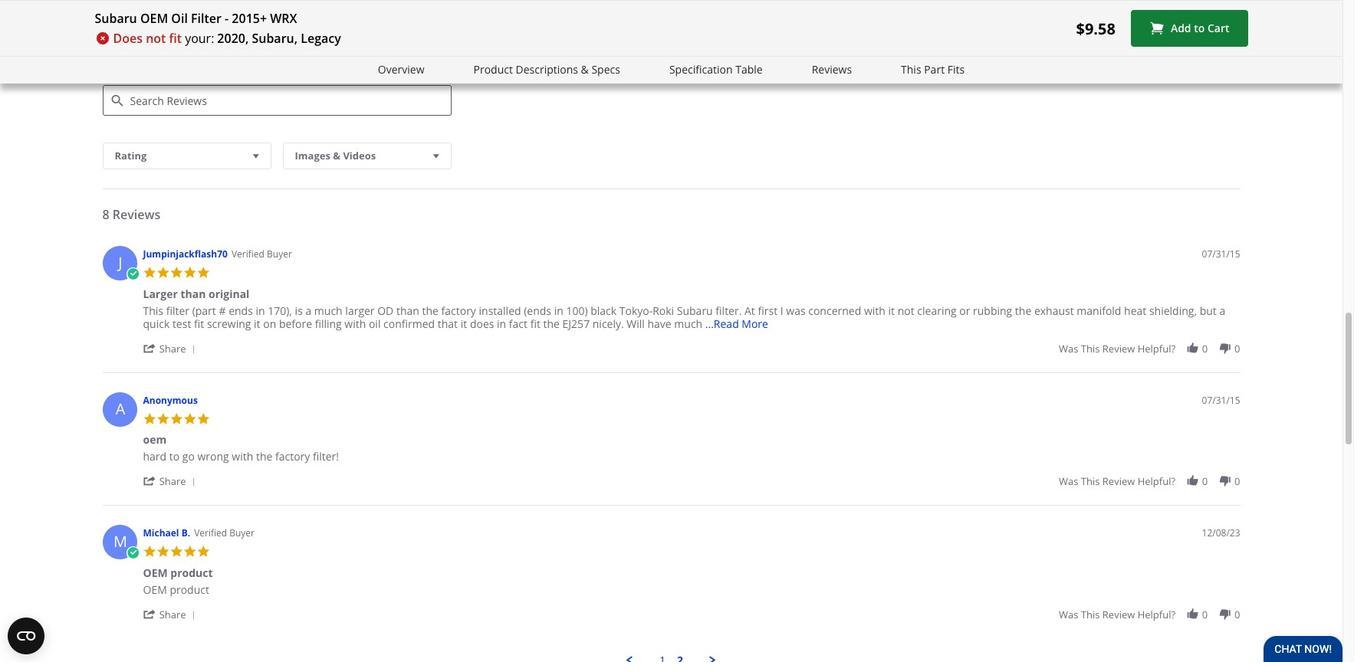 Task type: describe. For each thing, give the bounding box(es) containing it.
filter
[[166, 304, 190, 318]]

more
[[742, 317, 769, 331]]

shielding,
[[1150, 304, 1198, 318]]

will
[[627, 317, 645, 331]]

wrong
[[198, 450, 229, 464]]

helpful? for j
[[1138, 342, 1176, 356]]

filter!
[[313, 450, 339, 464]]

1 vertical spatial oem
[[143, 566, 168, 581]]

was this review helpful? for j
[[1060, 342, 1176, 356]]

circle checkmark image for m
[[126, 547, 140, 561]]

07/31/15 for hard to go wrong with the factory filter!
[[1203, 394, 1241, 407]]

filter inside heading
[[102, 44, 133, 61]]

filter reviews
[[102, 44, 184, 61]]

than inside heading
[[181, 287, 206, 301]]

Images & Videos Filter field
[[283, 143, 452, 170]]

share for m
[[159, 608, 186, 622]]

fits
[[948, 62, 965, 77]]

verified buyer heading for j
[[232, 248, 292, 261]]

0 vertical spatial not
[[146, 30, 166, 47]]

1 a from the left
[[306, 304, 312, 318]]

07/31/15 for this filter (part # ends in 170), is a much larger od than the factory installed (ends in 100) black tokyo-roki subaru filter. at first i was concerned with it not clearing or rubbing the exhaust manifold heat shielding, but a quick test fit screwing it on before filling with oil confirmed that it does in fact fit the ej257 nicely. will have much
[[1203, 248, 1241, 261]]

this filter (part # ends in 170), is a much larger od than the factory installed (ends in 100) black tokyo-roki subaru filter. at first i was concerned with it not clearing or rubbing the exhaust manifold heat shielding, but a quick test fit screwing it on before filling with oil confirmed that it does in fact fit the ej257 nicely. will have much
[[143, 304, 1226, 331]]

2 group from the top
[[1060, 475, 1241, 489]]

review date 07/31/15 element for this filter (part # ends in 170), is a much larger od than the factory installed (ends in 100) black tokyo-roki subaru filter. at first i was concerned with it not clearing or rubbing the exhaust manifold heat shielding, but a quick test fit screwing it on before filling with oil confirmed that it does in fact fit the ej257 nicely. will have much
[[1203, 248, 1241, 261]]

larger
[[346, 304, 375, 318]]

od
[[378, 304, 394, 318]]

reviews
[[102, 2, 148, 17]]

b.
[[182, 527, 190, 540]]

reviews for filter reviews
[[136, 44, 184, 61]]

share for j
[[159, 342, 186, 356]]

0 vertical spatial buyer
[[267, 248, 292, 261]]

on
[[263, 317, 276, 331]]

2 horizontal spatial with
[[865, 304, 886, 318]]

your:
[[185, 30, 214, 47]]

fact
[[509, 317, 528, 331]]

circle checkmark image for j
[[126, 268, 140, 281]]

share button for j
[[143, 341, 201, 356]]

1 horizontal spatial much
[[675, 317, 703, 331]]

down triangle image
[[249, 148, 263, 164]]

original
[[209, 287, 250, 301]]

have
[[648, 317, 672, 331]]

1 horizontal spatial in
[[497, 317, 507, 331]]

0 horizontal spatial it
[[254, 317, 261, 331]]

j
[[118, 253, 123, 273]]

2020,
[[217, 30, 249, 47]]

vote up review by michael b. on  8 dec 2023 image
[[1187, 608, 1200, 621]]

concerned
[[809, 304, 862, 318]]

#
[[219, 304, 226, 318]]

100)
[[567, 304, 588, 318]]

oil
[[369, 317, 381, 331]]

& inside images & videos field
[[333, 149, 341, 163]]

i
[[781, 304, 784, 318]]

legacy
[[301, 30, 341, 47]]

this part fits
[[902, 62, 965, 77]]

was for m
[[1060, 608, 1079, 622]]

larger than original
[[143, 287, 250, 301]]

larger
[[143, 287, 178, 301]]

was
[[787, 304, 806, 318]]

tokyo-
[[620, 304, 653, 318]]

...read more button
[[706, 317, 769, 331]]

add
[[1172, 21, 1192, 35]]

0 right vote down review by michael b. on  8 dec 2023 icon
[[1235, 608, 1241, 622]]

0 horizontal spatial in
[[256, 304, 265, 318]]

2 vertical spatial oem
[[143, 583, 167, 597]]

-
[[225, 10, 229, 27]]

0 horizontal spatial verified
[[194, 527, 227, 540]]

oem
[[143, 433, 167, 447]]

0 horizontal spatial subaru
[[95, 10, 137, 27]]

specification
[[670, 62, 733, 77]]

1 vertical spatial product
[[170, 583, 209, 597]]

oem hard to go wrong with the factory filter!
[[143, 433, 339, 464]]

170),
[[268, 304, 292, 318]]

this part fits link
[[902, 61, 965, 79]]

manifold
[[1077, 304, 1122, 318]]

michael
[[143, 527, 179, 540]]

...read
[[706, 317, 739, 331]]

the right od
[[422, 304, 439, 318]]

jumpinjackflash70 verified buyer
[[143, 248, 292, 261]]

specs
[[592, 62, 621, 77]]

1 horizontal spatial with
[[345, 317, 366, 331]]

was this review helpful? for m
[[1060, 608, 1176, 622]]

a
[[116, 399, 125, 419]]

rating element
[[102, 143, 271, 170]]

first
[[758, 304, 778, 318]]

8 reviews
[[102, 207, 161, 223]]

12/08/23
[[1203, 527, 1241, 540]]

2 this from the top
[[1082, 475, 1101, 489]]

jumpinjackflash70
[[143, 248, 228, 261]]

hard
[[143, 450, 167, 464]]

roki
[[653, 304, 675, 318]]

0 horizontal spatial much
[[314, 304, 343, 318]]

review date 12/08/23 element
[[1203, 527, 1241, 540]]

oem product oem product
[[143, 566, 213, 597]]

share image
[[143, 342, 157, 355]]

overview
[[378, 62, 425, 77]]

2 was from the top
[[1060, 475, 1079, 489]]

down triangle image
[[430, 148, 443, 164]]

not inside this filter (part # ends in 170), is a much larger od than the factory installed (ends in 100) black tokyo-roki subaru filter. at first i was concerned with it not clearing or rubbing the exhaust manifold heat shielding, but a quick test fit screwing it on before filling with oil confirmed that it does in fact fit the ej257 nicely. will have much
[[898, 304, 915, 318]]

at
[[745, 304, 756, 318]]

overview link
[[378, 61, 425, 79]]

2 was this review helpful? from the top
[[1060, 475, 1176, 489]]

share image for oem product
[[143, 608, 157, 621]]

filter reviews heading
[[102, 44, 1241, 74]]

1 horizontal spatial it
[[461, 317, 467, 331]]

& inside product descriptions & specs link
[[581, 62, 589, 77]]

but
[[1200, 304, 1217, 318]]

the right rubbing
[[1016, 304, 1032, 318]]

ends
[[229, 304, 253, 318]]

oem heading
[[143, 433, 167, 451]]

0 horizontal spatial fit
[[169, 30, 182, 47]]

0 right vote up review by anonymous on 31 jul 2015 'icon'
[[1203, 475, 1209, 489]]

videos
[[343, 149, 376, 163]]

rating
[[115, 149, 147, 163]]

factory inside oem hard to go wrong with the factory filter!
[[275, 450, 310, 464]]

review for j
[[1103, 342, 1136, 356]]



Task type: vqa. For each thing, say whether or not it's contained in the screenshot.
the Vehicle
no



Task type: locate. For each thing, give the bounding box(es) containing it.
review down heat
[[1103, 342, 1136, 356]]

helpful? left vote up review by anonymous on 31 jul 2015 'icon'
[[1138, 475, 1176, 489]]

screwing
[[207, 317, 251, 331]]

filter left - on the left top of the page
[[191, 10, 222, 27]]

to right add
[[1195, 21, 1206, 35]]

tab panel
[[95, 239, 1249, 663]]

0 vertical spatial group
[[1060, 342, 1241, 356]]

not left clearing
[[898, 304, 915, 318]]

1 horizontal spatial &
[[581, 62, 589, 77]]

this inside this part fits link
[[902, 62, 922, 77]]

fit right fact
[[531, 317, 541, 331]]

1 vertical spatial not
[[898, 304, 915, 318]]

0 horizontal spatial factory
[[275, 450, 310, 464]]

share down go
[[159, 475, 186, 489]]

1 vertical spatial filter
[[102, 44, 133, 61]]

0 horizontal spatial to
[[169, 450, 180, 464]]

verified up original
[[232, 248, 265, 261]]

fit
[[169, 30, 182, 47], [194, 317, 204, 331], [531, 317, 541, 331]]

group for j
[[1060, 342, 1241, 356]]

0 vertical spatial share button
[[143, 341, 201, 356]]

3 was this review helpful? from the top
[[1060, 608, 1176, 622]]

0 horizontal spatial a
[[306, 304, 312, 318]]

0 horizontal spatial filter
[[102, 44, 133, 61]]

2 vertical spatial reviews
[[113, 207, 161, 223]]

part
[[925, 62, 945, 77]]

1 review from the top
[[1103, 342, 1136, 356]]

subaru right roki
[[677, 304, 713, 318]]

group
[[1060, 342, 1241, 356], [1060, 475, 1241, 489], [1060, 608, 1241, 622]]

fit right test
[[194, 317, 204, 331]]

0 right vote down review by jumpinjackflash70 on 31 jul 2015 icon
[[1235, 342, 1241, 356]]

heat
[[1125, 304, 1147, 318]]

was this review helpful? down heat
[[1060, 342, 1176, 356]]

share image down the oem product oem product
[[143, 608, 157, 621]]

0 right vote down review by anonymous on 31 jul 2015 icon
[[1235, 475, 1241, 489]]

2 vertical spatial was
[[1060, 608, 1079, 622]]

1 vertical spatial buyer
[[230, 527, 255, 540]]

buyer up "170),"
[[267, 248, 292, 261]]

0 horizontal spatial with
[[232, 450, 253, 464]]

$9.58
[[1077, 18, 1116, 39]]

with inside oem hard to go wrong with the factory filter!
[[232, 450, 253, 464]]

1 vertical spatial factory
[[275, 450, 310, 464]]

0 vertical spatial to
[[1195, 21, 1206, 35]]

1 share from the top
[[159, 342, 186, 356]]

oem product heading
[[143, 566, 213, 584]]

0 vertical spatial reviews
[[136, 44, 184, 61]]

1 this from the top
[[1082, 342, 1101, 356]]

Rating Filter field
[[102, 143, 271, 170]]

much right is
[[314, 304, 343, 318]]

or
[[960, 304, 971, 318]]

this for m
[[1082, 608, 1101, 622]]

2 helpful? from the top
[[1138, 475, 1176, 489]]

1 circle checkmark image from the top
[[126, 268, 140, 281]]

1 horizontal spatial not
[[898, 304, 915, 318]]

this inside this filter (part # ends in 170), is a much larger od than the factory installed (ends in 100) black tokyo-roki subaru filter. at first i was concerned with it not clearing or rubbing the exhaust manifold heat shielding, but a quick test fit screwing it on before filling with oil confirmed that it does in fact fit the ej257 nicely. will have much
[[143, 304, 163, 318]]

images & videos
[[295, 149, 376, 163]]

quick
[[143, 317, 170, 331]]

fit down oil
[[169, 30, 182, 47]]

0 vertical spatial was this review helpful?
[[1060, 342, 1176, 356]]

a
[[306, 304, 312, 318], [1220, 304, 1226, 318]]

3 was from the top
[[1060, 608, 1079, 622]]

& left specs
[[581, 62, 589, 77]]

2 share image from the top
[[143, 608, 157, 621]]

0 vertical spatial filter
[[191, 10, 222, 27]]

1 vertical spatial share button
[[143, 474, 201, 489]]

helpful? left vote up review by jumpinjackflash70 on 31 jul 2015 image
[[1138, 342, 1176, 356]]

tab list
[[102, 2, 235, 26]]

table
[[736, 62, 763, 77]]

subaru,
[[252, 30, 298, 47]]

1 horizontal spatial this
[[902, 62, 922, 77]]

to inside oem hard to go wrong with the factory filter!
[[169, 450, 180, 464]]

with right concerned
[[865, 304, 886, 318]]

product descriptions & specs
[[474, 62, 621, 77]]

m
[[114, 532, 127, 553]]

this for this filter (part # ends in 170), is a much larger od than the factory installed (ends in 100) black tokyo-roki subaru filter. at first i was concerned with it not clearing or rubbing the exhaust manifold heat shielding, but a quick test fit screwing it on before filling with oil confirmed that it does in fact fit the ej257 nicely. will have much
[[143, 304, 163, 318]]

1 vertical spatial was this review helpful?
[[1060, 475, 1176, 489]]

tab panel containing j
[[95, 239, 1249, 663]]

1 vertical spatial to
[[169, 450, 180, 464]]

0 vertical spatial &
[[581, 62, 589, 77]]

not right does
[[146, 30, 166, 47]]

07/31/15
[[1203, 248, 1241, 261], [1203, 394, 1241, 407]]

0 vertical spatial product
[[171, 566, 213, 581]]

ej257
[[563, 317, 590, 331]]

tab list containing reviews
[[102, 2, 235, 26]]

0 vertical spatial this
[[902, 62, 922, 77]]

verified buyer heading
[[232, 248, 292, 261], [194, 527, 255, 540]]

add to cart
[[1172, 21, 1230, 35]]

3 share button from the top
[[143, 607, 201, 622]]

was this review helpful? left vote up review by michael b. on  8 dec 2023 icon
[[1060, 608, 1176, 622]]

1 horizontal spatial factory
[[442, 304, 476, 318]]

0 vertical spatial verified buyer heading
[[232, 248, 292, 261]]

3 this from the top
[[1082, 608, 1101, 622]]

than inside this filter (part # ends in 170), is a much larger od than the factory installed (ends in 100) black tokyo-roki subaru filter. at first i was concerned with it not clearing or rubbing the exhaust manifold heat shielding, but a quick test fit screwing it on before filling with oil confirmed that it does in fact fit the ej257 nicely. will have much
[[397, 304, 420, 318]]

black
[[591, 304, 617, 318]]

1 vertical spatial was
[[1060, 475, 1079, 489]]

descriptions
[[516, 62, 578, 77]]

factory left installed
[[442, 304, 476, 318]]

not
[[146, 30, 166, 47], [898, 304, 915, 318]]

helpful? for m
[[1138, 608, 1176, 622]]

factory
[[442, 304, 476, 318], [275, 450, 310, 464]]

review left vote up review by michael b. on  8 dec 2023 icon
[[1103, 608, 1136, 622]]

share button down the oem product oem product
[[143, 607, 201, 622]]

exhaust
[[1035, 304, 1075, 318]]

1 horizontal spatial than
[[397, 304, 420, 318]]

0 horizontal spatial &
[[333, 149, 341, 163]]

seperator image down the oem product oem product
[[189, 611, 198, 620]]

2 horizontal spatial in
[[554, 304, 564, 318]]

1 vertical spatial this
[[1082, 475, 1101, 489]]

this for j
[[1082, 342, 1101, 356]]

1 vertical spatial this
[[143, 304, 163, 318]]

star image
[[170, 266, 183, 280], [183, 266, 197, 280], [197, 266, 210, 280], [170, 413, 183, 426], [197, 413, 210, 426], [143, 546, 157, 559], [157, 546, 170, 559], [183, 546, 197, 559]]

0 vertical spatial circle checkmark image
[[126, 268, 140, 281]]

2 vertical spatial review
[[1103, 608, 1136, 622]]

07/31/15 up but
[[1203, 248, 1241, 261]]

1 horizontal spatial subaru
[[677, 304, 713, 318]]

much right roki
[[675, 317, 703, 331]]

1 vertical spatial helpful?
[[1138, 475, 1176, 489]]

share left seperator image
[[159, 342, 186, 356]]

this down larger
[[143, 304, 163, 318]]

factory inside this filter (part # ends in 170), is a much larger od than the factory installed (ends in 100) black tokyo-roki subaru filter. at first i was concerned with it not clearing or rubbing the exhaust manifold heat shielding, but a quick test fit screwing it on before filling with oil confirmed that it does in fact fit the ej257 nicely. will have much
[[442, 304, 476, 318]]

the left ej257
[[544, 317, 560, 331]]

1 vertical spatial share image
[[143, 608, 157, 621]]

review left vote up review by anonymous on 31 jul 2015 'icon'
[[1103, 475, 1136, 489]]

0 horizontal spatial not
[[146, 30, 166, 47]]

rubbing
[[974, 304, 1013, 318]]

in left fact
[[497, 317, 507, 331]]

0 vertical spatial subaru
[[95, 10, 137, 27]]

& left videos
[[333, 149, 341, 163]]

3 group from the top
[[1060, 608, 1241, 622]]

factory left filter! in the bottom left of the page
[[275, 450, 310, 464]]

confirmed
[[384, 317, 435, 331]]

installed
[[479, 304, 521, 318]]

share button down go
[[143, 474, 201, 489]]

2 horizontal spatial it
[[889, 304, 895, 318]]

to inside button
[[1195, 21, 1206, 35]]

test
[[173, 317, 191, 331]]

it left on
[[254, 317, 261, 331]]

0 horizontal spatial than
[[181, 287, 206, 301]]

...read more
[[706, 317, 769, 331]]

seperator image down go
[[189, 478, 198, 487]]

2 horizontal spatial fit
[[531, 317, 541, 331]]

0 vertical spatial review date 07/31/15 element
[[1203, 248, 1241, 261]]

magnifying glass image
[[112, 95, 123, 107]]

0 vertical spatial seperator image
[[189, 478, 198, 487]]

1 seperator image from the top
[[189, 478, 198, 487]]

menu
[[95, 654, 1249, 663]]

vote up review by anonymous on 31 jul 2015 image
[[1187, 475, 1200, 488]]

filling
[[315, 317, 342, 331]]

2 seperator image from the top
[[189, 611, 198, 620]]

add to cart button
[[1132, 10, 1249, 47]]

with right wrong
[[232, 450, 253, 464]]

1 horizontal spatial a
[[1220, 304, 1226, 318]]

2 review date 07/31/15 element from the top
[[1203, 394, 1241, 407]]

1 07/31/15 from the top
[[1203, 248, 1241, 261]]

2 vertical spatial this
[[1082, 608, 1101, 622]]

anonymous
[[143, 394, 198, 407]]

1 vertical spatial group
[[1060, 475, 1241, 489]]

wrx
[[270, 10, 297, 27]]

verified buyer heading up original
[[232, 248, 292, 261]]

0 horizontal spatial buyer
[[230, 527, 255, 540]]

clearing
[[918, 304, 957, 318]]

share button for m
[[143, 607, 201, 622]]

0 vertical spatial was
[[1060, 342, 1079, 356]]

in right ends
[[256, 304, 265, 318]]

verified buyer heading right b.
[[194, 527, 255, 540]]

product
[[474, 62, 513, 77]]

open widget image
[[8, 618, 44, 655]]

images & videos element
[[283, 143, 452, 170]]

2 vertical spatial share
[[159, 608, 186, 622]]

subaru
[[95, 10, 137, 27], [677, 304, 713, 318]]

this
[[1082, 342, 1101, 356], [1082, 475, 1101, 489], [1082, 608, 1101, 622]]

1 horizontal spatial buyer
[[267, 248, 292, 261]]

(part
[[192, 304, 216, 318]]

review for m
[[1103, 608, 1136, 622]]

2 circle checkmark image from the top
[[126, 547, 140, 561]]

images
[[295, 149, 331, 163]]

1 review date 07/31/15 element from the top
[[1203, 248, 1241, 261]]

than right od
[[397, 304, 420, 318]]

go
[[182, 450, 195, 464]]

0 vertical spatial oem
[[140, 10, 168, 27]]

with left oil
[[345, 317, 366, 331]]

1 vertical spatial &
[[333, 149, 341, 163]]

filter down reviews
[[102, 44, 133, 61]]

subaru up does
[[95, 10, 137, 27]]

share down the oem product oem product
[[159, 608, 186, 622]]

1 vertical spatial seperator image
[[189, 611, 198, 620]]

much
[[314, 304, 343, 318], [675, 317, 703, 331]]

07/31/15 down vote down review by jumpinjackflash70 on 31 jul 2015 icon
[[1203, 394, 1241, 407]]

seperator image
[[189, 345, 198, 354]]

1 horizontal spatial filter
[[191, 10, 222, 27]]

0 vertical spatial than
[[181, 287, 206, 301]]

2 vertical spatial helpful?
[[1138, 608, 1176, 622]]

1 horizontal spatial verified
[[232, 248, 265, 261]]

a right but
[[1220, 304, 1226, 318]]

1 horizontal spatial fit
[[194, 317, 204, 331]]

1 vertical spatial circle checkmark image
[[126, 547, 140, 561]]

vote up review by jumpinjackflash70 on 31 jul 2015 image
[[1187, 342, 1200, 355]]

vote down review by jumpinjackflash70 on 31 jul 2015 image
[[1219, 342, 1233, 355]]

0 right vote up review by jumpinjackflash70 on 31 jul 2015 image
[[1203, 342, 1209, 356]]

0 horizontal spatial this
[[143, 304, 163, 318]]

2 07/31/15 from the top
[[1203, 394, 1241, 407]]

before
[[279, 317, 312, 331]]

review date 07/31/15 element
[[1203, 248, 1241, 261], [1203, 394, 1241, 407]]

circle checkmark image
[[126, 268, 140, 281], [126, 547, 140, 561]]

is
[[295, 304, 303, 318]]

reviews
[[136, 44, 184, 61], [812, 62, 852, 77], [113, 207, 161, 223]]

larger than original heading
[[143, 287, 250, 304]]

does
[[470, 317, 494, 331]]

with
[[865, 304, 886, 318], [345, 317, 366, 331], [232, 450, 253, 464]]

0 vertical spatial 07/31/15
[[1203, 248, 1241, 261]]

3 review from the top
[[1103, 608, 1136, 622]]

0 vertical spatial review
[[1103, 342, 1136, 356]]

1 share image from the top
[[143, 475, 157, 488]]

the inside oem hard to go wrong with the factory filter!
[[256, 450, 273, 464]]

verified right b.
[[194, 527, 227, 540]]

1 vertical spatial reviews
[[812, 62, 852, 77]]

1 vertical spatial share
[[159, 475, 186, 489]]

was for j
[[1060, 342, 1079, 356]]

vote down review by anonymous on 31 jul 2015 image
[[1219, 475, 1233, 488]]

1 was this review helpful? from the top
[[1060, 342, 1176, 356]]

1 vertical spatial review
[[1103, 475, 1136, 489]]

2 vertical spatial group
[[1060, 608, 1241, 622]]

michael b. verified buyer
[[143, 527, 255, 540]]

nicely.
[[593, 317, 624, 331]]

does not fit your: 2020, subaru, legacy
[[113, 30, 341, 47]]

0
[[1203, 342, 1209, 356], [1235, 342, 1241, 356], [1203, 475, 1209, 489], [1235, 475, 1241, 489], [1203, 608, 1209, 622], [1235, 608, 1241, 622]]

review date 07/31/15 element up but
[[1203, 248, 1241, 261]]

0 vertical spatial factory
[[442, 304, 476, 318]]

reviews for 8 reviews
[[113, 207, 161, 223]]

0 vertical spatial this
[[1082, 342, 1101, 356]]

seperator image for go
[[189, 478, 198, 487]]

1 vertical spatial review date 07/31/15 element
[[1203, 394, 1241, 407]]

1 helpful? from the top
[[1138, 342, 1176, 356]]

verified buyer heading for m
[[194, 527, 255, 540]]

the
[[422, 304, 439, 318], [1016, 304, 1032, 318], [544, 317, 560, 331], [256, 450, 273, 464]]

3 share from the top
[[159, 608, 186, 622]]

in
[[256, 304, 265, 318], [554, 304, 564, 318], [497, 317, 507, 331]]

review
[[1103, 342, 1136, 356], [1103, 475, 1136, 489], [1103, 608, 1136, 622]]

product
[[171, 566, 213, 581], [170, 583, 209, 597]]

product descriptions & specs link
[[474, 61, 621, 79]]

review date 07/31/15 element for hard to go wrong with the factory filter!
[[1203, 394, 1241, 407]]

1 group from the top
[[1060, 342, 1241, 356]]

1 horizontal spatial to
[[1195, 21, 1206, 35]]

2 vertical spatial share button
[[143, 607, 201, 622]]

(ends
[[524, 304, 552, 318]]

in left 100)
[[554, 304, 564, 318]]

1 vertical spatial verified
[[194, 527, 227, 540]]

2 share button from the top
[[143, 474, 201, 489]]

group for m
[[1060, 608, 1241, 622]]

2015+
[[232, 10, 267, 27]]

0 vertical spatial verified
[[232, 248, 265, 261]]

this for this part fits
[[902, 62, 922, 77]]

that
[[438, 317, 458, 331]]

0 vertical spatial share
[[159, 342, 186, 356]]

filter.
[[716, 304, 742, 318]]

Search Reviews search field
[[102, 85, 452, 116]]

0 vertical spatial share image
[[143, 475, 157, 488]]

to
[[1195, 21, 1206, 35], [169, 450, 180, 464]]

1 vertical spatial 07/31/15
[[1203, 394, 1241, 407]]

share image down hard
[[143, 475, 157, 488]]

to left go
[[169, 450, 180, 464]]

specification table link
[[670, 61, 763, 79]]

8
[[102, 207, 109, 223]]

share button down test
[[143, 341, 201, 356]]

2 share from the top
[[159, 475, 186, 489]]

questions
[[162, 2, 222, 17]]

seperator image
[[189, 478, 198, 487], [189, 611, 198, 620]]

share image for hard to go wrong with the factory filter!
[[143, 475, 157, 488]]

2 vertical spatial was this review helpful?
[[1060, 608, 1176, 622]]

helpful? left vote up review by michael b. on  8 dec 2023 icon
[[1138, 608, 1176, 622]]

2 review from the top
[[1103, 475, 1136, 489]]

oil
[[171, 10, 188, 27]]

a right is
[[306, 304, 312, 318]]

share
[[159, 342, 186, 356], [159, 475, 186, 489], [159, 608, 186, 622]]

reviews inside heading
[[136, 44, 184, 61]]

the right wrong
[[256, 450, 273, 464]]

2 a from the left
[[1220, 304, 1226, 318]]

vote down review by michael b. on  8 dec 2023 image
[[1219, 608, 1233, 621]]

0 right vote up review by michael b. on  8 dec 2023 icon
[[1203, 608, 1209, 622]]

it right the that at the left of the page
[[461, 317, 467, 331]]

1 was from the top
[[1060, 342, 1079, 356]]

this
[[902, 62, 922, 77], [143, 304, 163, 318]]

buyer right b.
[[230, 527, 255, 540]]

was this review helpful?
[[1060, 342, 1176, 356], [1060, 475, 1176, 489], [1060, 608, 1176, 622]]

reviews link
[[812, 61, 852, 79]]

1 vertical spatial than
[[397, 304, 420, 318]]

review date 07/31/15 element down vote down review by jumpinjackflash70 on 31 jul 2015 icon
[[1203, 394, 1241, 407]]

star image
[[143, 266, 157, 280], [157, 266, 170, 280], [143, 413, 157, 426], [157, 413, 170, 426], [183, 413, 197, 426], [170, 546, 183, 559], [197, 546, 210, 559]]

subaru oem oil filter - 2015+ wrx
[[95, 10, 297, 27]]

share image
[[143, 475, 157, 488], [143, 608, 157, 621]]

subaru inside this filter (part # ends in 170), is a much larger od than the factory installed (ends in 100) black tokyo-roki subaru filter. at first i was concerned with it not clearing or rubbing the exhaust manifold heat shielding, but a quick test fit screwing it on before filling with oil confirmed that it does in fact fit the ej257 nicely. will have much
[[677, 304, 713, 318]]

1 share button from the top
[[143, 341, 201, 356]]

1 vertical spatial subaru
[[677, 304, 713, 318]]

than up (part at left top
[[181, 287, 206, 301]]

was this review helpful? left vote up review by anonymous on 31 jul 2015 'icon'
[[1060, 475, 1176, 489]]

3 helpful? from the top
[[1138, 608, 1176, 622]]

0 vertical spatial helpful?
[[1138, 342, 1176, 356]]

this left part
[[902, 62, 922, 77]]

seperator image for product
[[189, 611, 198, 620]]

it left clearing
[[889, 304, 895, 318]]

1 vertical spatial verified buyer heading
[[194, 527, 255, 540]]



